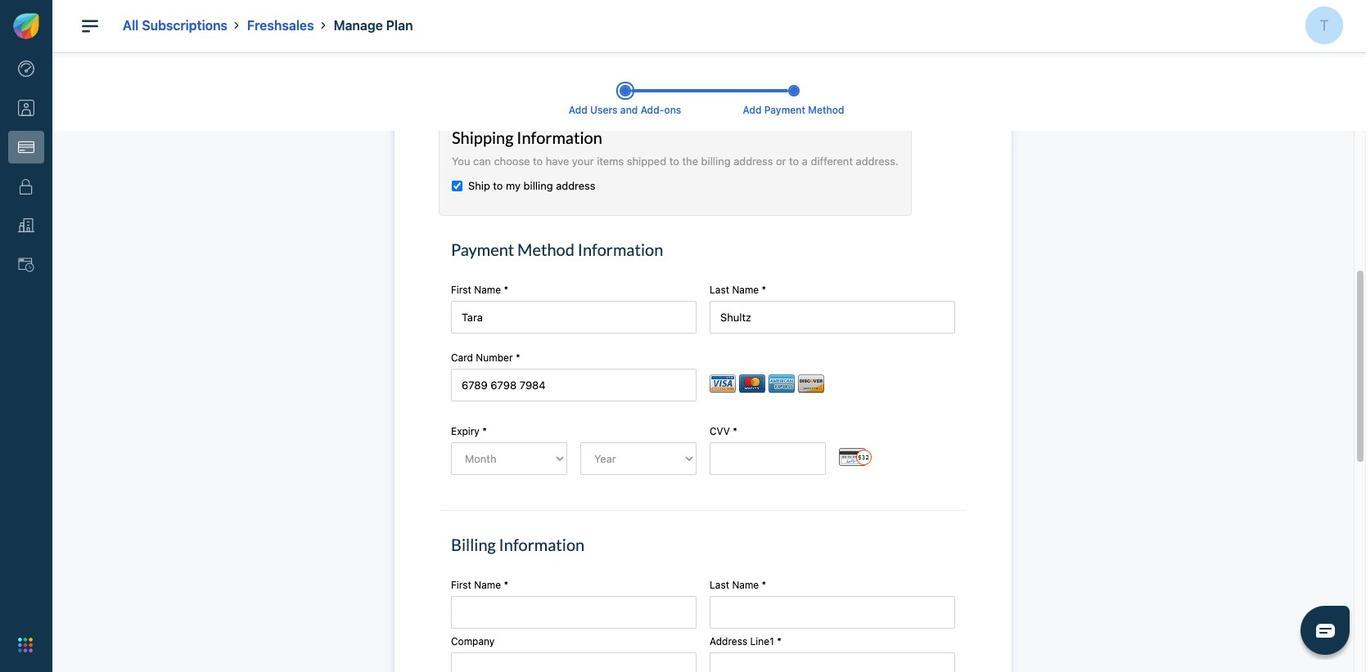Task type: describe. For each thing, give the bounding box(es) containing it.
freshworks switcher image
[[18, 638, 33, 653]]

freshsales
[[247, 18, 314, 33]]

manage
[[334, 18, 383, 33]]

freshsales link
[[247, 18, 314, 33]]

my subscriptions image
[[18, 139, 34, 156]]

all subscriptions
[[123, 18, 228, 33]]

all subscriptions link
[[123, 18, 228, 33]]

organization image
[[18, 218, 34, 234]]

add users and add-ons
[[569, 104, 681, 116]]

plan
[[386, 18, 413, 33]]

method
[[808, 104, 844, 116]]

add-
[[641, 104, 664, 116]]

manage plan
[[334, 18, 413, 33]]

security image
[[18, 179, 34, 195]]



Task type: vqa. For each thing, say whether or not it's contained in the screenshot.
users
yes



Task type: locate. For each thing, give the bounding box(es) containing it.
and
[[620, 104, 638, 116]]

add for add users and add-ons
[[569, 104, 587, 116]]

add payment method
[[743, 104, 844, 116]]

0 horizontal spatial add
[[569, 104, 587, 116]]

1 horizontal spatial add
[[743, 104, 762, 116]]

audit logs image
[[18, 257, 34, 274]]

users
[[590, 104, 618, 116]]

add left payment
[[743, 104, 762, 116]]

add for add payment method
[[743, 104, 762, 116]]

add left users
[[569, 104, 587, 116]]

subscriptions
[[142, 18, 228, 33]]

ons
[[664, 104, 681, 116]]

profile picture image
[[1306, 7, 1343, 44]]

1 add from the left
[[569, 104, 587, 116]]

users image
[[18, 100, 34, 116]]

payment
[[764, 104, 806, 116]]

neo admin center image
[[18, 61, 34, 77]]

add
[[569, 104, 587, 116], [743, 104, 762, 116]]

2 add from the left
[[743, 104, 762, 116]]

freshworks icon image
[[13, 13, 39, 39]]

all
[[123, 18, 139, 33]]



